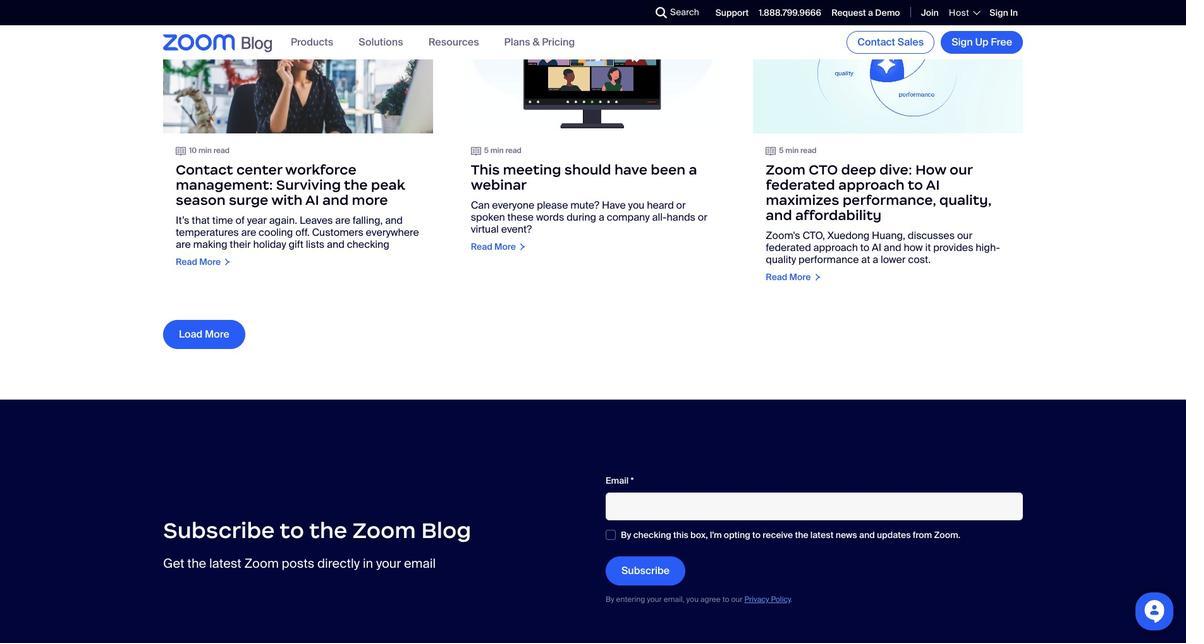 Task type: describe. For each thing, give the bounding box(es) containing it.
sign for sign in
[[990, 7, 1008, 18]]

host
[[949, 7, 970, 18]]

support
[[716, 7, 749, 18]]

in
[[1010, 7, 1018, 18]]

how
[[916, 161, 947, 178]]

performance,
[[843, 191, 936, 208]]

1 horizontal spatial you
[[687, 594, 699, 605]]

free
[[991, 35, 1012, 49]]

it
[[925, 241, 931, 254]]

to left huang,
[[861, 241, 870, 254]]

should
[[565, 161, 611, 178]]

to left quality,
[[908, 176, 923, 193]]

all-
[[652, 210, 667, 224]]

0 horizontal spatial latest
[[209, 555, 241, 571]]

maximizes
[[766, 191, 840, 208]]

plans
[[504, 36, 530, 49]]

temperatures
[[176, 225, 239, 239]]

zoom for get the latest zoom posts directly in your email
[[244, 555, 279, 571]]

subscribe button
[[606, 556, 686, 586]]

meeting
[[503, 161, 561, 178]]

read for cto
[[801, 146, 817, 156]]

provides
[[933, 241, 974, 254]]

resources button
[[429, 36, 479, 49]]

and left how
[[884, 241, 902, 254]]

peak
[[371, 176, 405, 193]]

plans & pricing link
[[504, 36, 575, 49]]

2 vertical spatial our
[[731, 594, 743, 605]]

search image
[[656, 7, 667, 18]]

solutions
[[359, 36, 403, 49]]

request
[[832, 7, 866, 18]]

contact sales
[[858, 35, 924, 49]]

have
[[615, 161, 648, 178]]

time
[[212, 213, 233, 227]]

company
[[607, 210, 650, 224]]

making
[[193, 238, 227, 251]]

that
[[192, 213, 210, 227]]

been
[[651, 161, 686, 178]]

event?
[[501, 222, 532, 236]]

virtual
[[471, 222, 499, 236]]

host button
[[949, 7, 980, 18]]

5 for zoom
[[779, 146, 784, 156]]

sign up free
[[952, 35, 1012, 49]]

1 vertical spatial approach
[[814, 241, 858, 254]]

and right the news
[[859, 529, 875, 541]]

everywhere
[[366, 225, 419, 239]]

10 min read
[[189, 146, 230, 156]]

and right lists at the top of the page
[[327, 238, 345, 251]]

read inside this meeting should have been a webinar can everyone please mute? have you heard or spoken these words during a company all-hands or virtual event? read more
[[471, 241, 492, 252]]

center
[[236, 161, 282, 178]]

privacy policy link
[[745, 594, 791, 605]]

surge
[[229, 191, 268, 208]]

falling,
[[353, 213, 383, 227]]

of
[[236, 213, 245, 227]]

read for meeting
[[506, 146, 522, 156]]

customers
[[312, 225, 364, 239]]

*
[[631, 475, 634, 487]]

by for by entering your email, you agree to our privacy policy .
[[606, 594, 614, 605]]

xuedong
[[828, 229, 870, 242]]

1 vertical spatial our
[[957, 229, 973, 242]]

min for this
[[491, 146, 504, 156]]

search
[[670, 6, 699, 18]]

ai inside contact center workforce management: surviving the peak season surge with ai and more it's that time of year again. leaves are falling, and temperatures are cooling off. customers everywhere are making their holiday gift lists and checking read more
[[305, 191, 319, 208]]

in
[[363, 555, 373, 571]]

get the latest zoom posts directly in your email
[[163, 555, 436, 571]]

and up leaves
[[323, 191, 349, 208]]

to right opting in the bottom right of the page
[[752, 529, 761, 541]]

again.
[[269, 213, 297, 227]]

during
[[567, 210, 596, 224]]

quality,
[[940, 191, 992, 208]]

get
[[163, 555, 184, 571]]

cto,
[[803, 229, 825, 242]]

gift
[[289, 238, 304, 251]]

join link
[[921, 7, 939, 18]]

load more
[[179, 328, 229, 341]]

surviving
[[276, 176, 341, 193]]

up
[[975, 35, 989, 49]]

min for zoom
[[786, 146, 799, 156]]

cto
[[809, 161, 838, 178]]

&
[[533, 36, 540, 49]]

more inside contact center workforce management: surviving the peak season surge with ai and more it's that time of year again. leaves are falling, and temperatures are cooling off. customers everywhere are making their holiday gift lists and checking read more
[[199, 256, 221, 267]]

you inside this meeting should have been a webinar can everyone please mute? have you heard or spoken these words during a company all-hands or virtual event? read more
[[628, 198, 645, 212]]

year
[[247, 213, 267, 227]]

1 horizontal spatial or
[[698, 210, 708, 224]]

request a demo link
[[832, 7, 900, 18]]

load
[[179, 328, 203, 341]]

by for by checking this box, i'm opting to receive the latest news and updates from zoom.
[[621, 529, 631, 541]]

mute?
[[571, 198, 600, 212]]

updates
[[877, 529, 911, 541]]

5 min read for zoom
[[779, 146, 817, 156]]

plans & pricing
[[504, 36, 575, 49]]

checking inside contact center workforce management: surviving the peak season surge with ai and more it's that time of year again. leaves are falling, and temperatures are cooling off. customers everywhere are making their holiday gift lists and checking read more
[[347, 238, 389, 251]]

email
[[606, 475, 629, 487]]

1 horizontal spatial latest
[[811, 529, 834, 541]]

workforce
[[285, 161, 357, 178]]

contact for center
[[176, 161, 233, 178]]

5 for this
[[484, 146, 489, 156]]

1.888.799.9666
[[759, 7, 822, 18]]

10
[[189, 146, 197, 156]]

0 horizontal spatial or
[[676, 198, 686, 212]]

subscribe for subscribe
[[622, 564, 670, 577]]

holiday
[[253, 238, 286, 251]]

a right been
[[689, 161, 697, 178]]

quality
[[766, 253, 796, 266]]

the inside contact center workforce management: surviving the peak season surge with ai and more it's that time of year again. leaves are falling, and temperatures are cooling off. customers everywhere are making their holiday gift lists and checking read more
[[344, 176, 368, 193]]

zoom for subscribe to the zoom blog
[[353, 517, 416, 545]]

search image
[[656, 7, 667, 18]]

demo
[[875, 7, 900, 18]]

sign for sign up free
[[952, 35, 973, 49]]



Task type: vqa. For each thing, say whether or not it's contained in the screenshot.
Download
no



Task type: locate. For each thing, give the bounding box(es) containing it.
lists
[[306, 238, 325, 251]]

1 vertical spatial your
[[647, 594, 662, 605]]

By checking this box, I'm opting to receive the latest news and updates from Zoom. checkbox
[[606, 530, 616, 540]]

please
[[537, 198, 568, 212]]

zoom.
[[934, 529, 961, 541]]

0 horizontal spatial 5
[[484, 146, 489, 156]]

1 horizontal spatial read
[[506, 146, 522, 156]]

a inside the zoom cto deep dive: how our federated approach to ai maximizes performance, quality, and affordability zoom's cto, xuedong huang, discusses our federated approach to ai and how it provides high- quality performance at a lower cost. read more
[[873, 253, 878, 266]]

3 min from the left
[[786, 146, 799, 156]]

federated
[[766, 176, 835, 193], [766, 241, 811, 254]]

join
[[921, 7, 939, 18]]

posts
[[282, 555, 314, 571]]

1 horizontal spatial checking
[[633, 529, 671, 541]]

this meeting should have been a webinar image
[[458, 0, 728, 133]]

1 horizontal spatial min
[[491, 146, 504, 156]]

2 horizontal spatial zoom
[[766, 161, 806, 178]]

your
[[376, 555, 401, 571], [647, 594, 662, 605]]

pricing
[[542, 36, 575, 49]]

the right receive
[[795, 529, 809, 541]]

2 5 from the left
[[779, 146, 784, 156]]

1 horizontal spatial subscribe
[[622, 564, 670, 577]]

and right falling,
[[385, 213, 403, 227]]

zoom inside the zoom cto deep dive: how our federated approach to ai maximizes performance, quality, and affordability zoom's cto, xuedong huang, discusses our federated approach to ai and how it provides high- quality performance at a lower cost. read more
[[766, 161, 806, 178]]

contact
[[858, 35, 895, 49], [176, 161, 233, 178]]

read down quality on the top right of page
[[766, 271, 788, 282]]

0 vertical spatial subscribe
[[163, 517, 275, 545]]

0 vertical spatial approach
[[839, 176, 905, 193]]

directly
[[317, 555, 360, 571]]

a right at
[[873, 253, 878, 266]]

contact inside contact center workforce management: surviving the peak season surge with ai and more it's that time of year again. leaves are falling, and temperatures are cooling off. customers everywhere are making their holiday gift lists and checking read more
[[176, 161, 233, 178]]

this meeting should have been a webinar can everyone please mute? have you heard or spoken these words during a company all-hands or virtual event? read more
[[471, 161, 708, 252]]

ai right 'dive:'
[[926, 176, 940, 193]]

sign in
[[990, 7, 1018, 18]]

more down event?
[[494, 241, 516, 252]]

1 horizontal spatial 5 min read
[[779, 146, 817, 156]]

0 horizontal spatial your
[[376, 555, 401, 571]]

by right by checking this box, i'm opting to receive the latest news and updates from zoom. option
[[621, 529, 631, 541]]

solutions button
[[359, 36, 403, 49]]

or right heard
[[676, 198, 686, 212]]

heard
[[647, 198, 674, 212]]

latest right get
[[209, 555, 241, 571]]

1 horizontal spatial ai
[[872, 241, 882, 254]]

1 horizontal spatial your
[[647, 594, 662, 605]]

are down it's
[[176, 238, 191, 251]]

off.
[[295, 225, 310, 239]]

season
[[176, 191, 226, 208]]

zoom cto deep dive: how our federated approach to ai maximizes performance, quality, and affordability image
[[753, 0, 1023, 133]]

5 up maximizes at the top
[[779, 146, 784, 156]]

1 horizontal spatial 5
[[779, 146, 784, 156]]

logo blog.svg image
[[242, 34, 272, 54]]

None search field
[[610, 3, 659, 23]]

checking left this
[[633, 529, 671, 541]]

min up this
[[491, 146, 504, 156]]

a right during
[[599, 210, 604, 224]]

0 vertical spatial zoom
[[766, 161, 806, 178]]

zoom up "in" on the bottom of page
[[353, 517, 416, 545]]

5 up this
[[484, 146, 489, 156]]

more inside button
[[205, 328, 229, 341]]

approach
[[839, 176, 905, 193], [814, 241, 858, 254]]

0 vertical spatial our
[[950, 161, 973, 178]]

sign left in
[[990, 7, 1008, 18]]

high-
[[976, 241, 1000, 254]]

sign left the up
[[952, 35, 973, 49]]

box,
[[691, 529, 708, 541]]

0 horizontal spatial read
[[176, 256, 197, 267]]

1 vertical spatial read
[[176, 256, 197, 267]]

lower
[[881, 253, 906, 266]]

the right get
[[187, 555, 206, 571]]

2 min from the left
[[491, 146, 504, 156]]

3 read from the left
[[801, 146, 817, 156]]

sales
[[898, 35, 924, 49]]

i'm
[[710, 529, 722, 541]]

the left peak
[[344, 176, 368, 193]]

1 read from the left
[[214, 146, 230, 156]]

this
[[673, 529, 689, 541]]

zoom left posts at the left bottom of page
[[244, 555, 279, 571]]

latest
[[811, 529, 834, 541], [209, 555, 241, 571]]

0 vertical spatial you
[[628, 198, 645, 212]]

subscribe up get
[[163, 517, 275, 545]]

subscribe for subscribe to the zoom blog
[[163, 517, 275, 545]]

min right 10
[[198, 146, 212, 156]]

approach up affordability
[[839, 176, 905, 193]]

sign in link
[[990, 7, 1018, 18]]

1 vertical spatial by
[[606, 594, 614, 605]]

contact center workforce management: surviving the peak season surge with ai and more image
[[163, 0, 433, 133]]

0 horizontal spatial subscribe
[[163, 517, 275, 545]]

contact down 10 min read
[[176, 161, 233, 178]]

hands
[[667, 210, 696, 224]]

1 vertical spatial federated
[[766, 241, 811, 254]]

0 horizontal spatial ai
[[305, 191, 319, 208]]

checking down falling,
[[347, 238, 389, 251]]

0 vertical spatial contact
[[858, 35, 895, 49]]

it's
[[176, 213, 189, 227]]

1 vertical spatial you
[[687, 594, 699, 605]]

1 vertical spatial contact
[[176, 161, 233, 178]]

subscribe inside button
[[622, 564, 670, 577]]

0 vertical spatial read
[[471, 241, 492, 252]]

policy
[[771, 594, 791, 605]]

subscribe to the zoom blog
[[163, 517, 471, 545]]

2 vertical spatial read
[[766, 271, 788, 282]]

agree
[[701, 594, 721, 605]]

at
[[861, 253, 870, 266]]

5 min read up cto at the right of the page
[[779, 146, 817, 156]]

management:
[[176, 176, 273, 193]]

0 horizontal spatial you
[[628, 198, 645, 212]]

1 vertical spatial zoom
[[353, 517, 416, 545]]

0 vertical spatial latest
[[811, 529, 834, 541]]

1.888.799.9666 link
[[759, 7, 822, 18]]

0 horizontal spatial checking
[[347, 238, 389, 251]]

privacy
[[745, 594, 769, 605]]

zoom logo image
[[163, 34, 235, 50]]

to up posts at the left bottom of page
[[280, 517, 304, 545]]

2 horizontal spatial read
[[766, 271, 788, 282]]

more
[[494, 241, 516, 252], [199, 256, 221, 267], [790, 271, 811, 282], [205, 328, 229, 341]]

1 vertical spatial subscribe
[[622, 564, 670, 577]]

your right "in" on the bottom of page
[[376, 555, 401, 571]]

more inside the zoom cto deep dive: how our federated approach to ai maximizes performance, quality, and affordability zoom's cto, xuedong huang, discusses our federated approach to ai and how it provides high- quality performance at a lower cost. read more
[[790, 271, 811, 282]]

1 horizontal spatial zoom
[[353, 517, 416, 545]]

by entering your email, you agree to our privacy policy .
[[606, 594, 793, 605]]

federated up affordability
[[766, 176, 835, 193]]

are left falling,
[[335, 213, 350, 227]]

your left email,
[[647, 594, 662, 605]]

zoom's
[[766, 229, 800, 242]]

1 vertical spatial sign
[[952, 35, 973, 49]]

deep
[[841, 161, 876, 178]]

0 horizontal spatial contact
[[176, 161, 233, 178]]

products button
[[291, 36, 333, 49]]

read
[[214, 146, 230, 156], [506, 146, 522, 156], [801, 146, 817, 156]]

0 vertical spatial sign
[[990, 7, 1008, 18]]

min for contact
[[198, 146, 212, 156]]

1 min from the left
[[198, 146, 212, 156]]

ai right at
[[872, 241, 882, 254]]

sign inside sign up free link
[[952, 35, 973, 49]]

this
[[471, 161, 500, 178]]

you left agree
[[687, 594, 699, 605]]

1 horizontal spatial sign
[[990, 7, 1008, 18]]

2 horizontal spatial are
[[335, 213, 350, 227]]

latest left the news
[[811, 529, 834, 541]]

checking
[[347, 238, 389, 251], [633, 529, 671, 541]]

are left the cooling
[[241, 225, 256, 239]]

huang,
[[872, 229, 906, 242]]

zoom cto deep dive: how our federated approach to ai maximizes performance, quality, and affordability zoom's cto, xuedong huang, discusses our federated approach to ai and how it provides high- quality performance at a lower cost. read more
[[766, 161, 1000, 282]]

2 vertical spatial zoom
[[244, 555, 279, 571]]

2 horizontal spatial read
[[801, 146, 817, 156]]

2 read from the left
[[506, 146, 522, 156]]

contact for sales
[[858, 35, 895, 49]]

read inside the zoom cto deep dive: how our federated approach to ai maximizes performance, quality, and affordability zoom's cto, xuedong huang, discusses our federated approach to ai and how it provides high- quality performance at a lower cost. read more
[[766, 271, 788, 282]]

5 min read up this
[[484, 146, 522, 156]]

0 horizontal spatial min
[[198, 146, 212, 156]]

to right agree
[[723, 594, 730, 605]]

with
[[271, 191, 303, 208]]

a
[[868, 7, 873, 18], [689, 161, 697, 178], [599, 210, 604, 224], [873, 253, 878, 266]]

1 horizontal spatial by
[[621, 529, 631, 541]]

ai up leaves
[[305, 191, 319, 208]]

our left 'high-'
[[957, 229, 973, 242]]

read up meeting
[[506, 146, 522, 156]]

.
[[791, 594, 793, 605]]

0 horizontal spatial by
[[606, 594, 614, 605]]

the up directly on the left of page
[[309, 517, 347, 545]]

our left privacy
[[731, 594, 743, 605]]

leaves
[[300, 213, 333, 227]]

2 horizontal spatial min
[[786, 146, 799, 156]]

our right 'how'
[[950, 161, 973, 178]]

performance
[[799, 253, 859, 266]]

1 vertical spatial checking
[[633, 529, 671, 541]]

read right 10
[[214, 146, 230, 156]]

opting
[[724, 529, 750, 541]]

email
[[404, 555, 436, 571]]

email *
[[606, 475, 634, 487]]

1 horizontal spatial read
[[471, 241, 492, 252]]

read down virtual
[[471, 241, 492, 252]]

contact down request a demo link
[[858, 35, 895, 49]]

entering
[[616, 594, 645, 605]]

everyone
[[492, 198, 535, 212]]

read for center
[[214, 146, 230, 156]]

None text field
[[606, 493, 1023, 521]]

2 federated from the top
[[766, 241, 811, 254]]

you
[[628, 198, 645, 212], [687, 594, 699, 605]]

read up cto at the right of the page
[[801, 146, 817, 156]]

5 min read for this
[[484, 146, 522, 156]]

or
[[676, 198, 686, 212], [698, 210, 708, 224]]

by left "entering"
[[606, 594, 614, 605]]

1 5 min read from the left
[[484, 146, 522, 156]]

1 horizontal spatial are
[[241, 225, 256, 239]]

webinar
[[471, 176, 527, 193]]

more right load
[[205, 328, 229, 341]]

0 horizontal spatial 5 min read
[[484, 146, 522, 156]]

read down the making
[[176, 256, 197, 267]]

or right hands
[[698, 210, 708, 224]]

5 min read
[[484, 146, 522, 156], [779, 146, 817, 156]]

1 federated from the top
[[766, 176, 835, 193]]

and up the zoom's
[[766, 207, 792, 224]]

spoken
[[471, 210, 505, 224]]

0 horizontal spatial read
[[214, 146, 230, 156]]

a left demo
[[868, 7, 873, 18]]

2 5 min read from the left
[[779, 146, 817, 156]]

cost.
[[908, 253, 931, 266]]

0 horizontal spatial are
[[176, 238, 191, 251]]

to
[[908, 176, 923, 193], [861, 241, 870, 254], [280, 517, 304, 545], [752, 529, 761, 541], [723, 594, 730, 605]]

1 horizontal spatial contact
[[858, 35, 895, 49]]

products
[[291, 36, 333, 49]]

from
[[913, 529, 932, 541]]

approach left at
[[814, 241, 858, 254]]

more inside this meeting should have been a webinar can everyone please mute? have you heard or spoken these words during a company all-hands or virtual event? read more
[[494, 241, 516, 252]]

zoom up maximizes at the top
[[766, 161, 806, 178]]

0 vertical spatial federated
[[766, 176, 835, 193]]

discusses
[[908, 229, 955, 242]]

more down quality on the top right of page
[[790, 271, 811, 282]]

min up maximizes at the top
[[786, 146, 799, 156]]

0 horizontal spatial sign
[[952, 35, 973, 49]]

contact center workforce management: surviving the peak season surge with ai and more it's that time of year again. leaves are falling, and temperatures are cooling off. customers everywhere are making their holiday gift lists and checking read more
[[176, 161, 419, 267]]

dive:
[[880, 161, 912, 178]]

0 vertical spatial your
[[376, 555, 401, 571]]

you right have
[[628, 198, 645, 212]]

2 horizontal spatial ai
[[926, 176, 940, 193]]

sign up free link
[[941, 31, 1023, 54]]

news
[[836, 529, 857, 541]]

subscribe up "entering"
[[622, 564, 670, 577]]

1 vertical spatial latest
[[209, 555, 241, 571]]

0 vertical spatial checking
[[347, 238, 389, 251]]

federated down maximizes at the top
[[766, 241, 811, 254]]

0 horizontal spatial zoom
[[244, 555, 279, 571]]

are
[[335, 213, 350, 227], [241, 225, 256, 239], [176, 238, 191, 251]]

read inside contact center workforce management: surviving the peak season surge with ai and more it's that time of year again. leaves are falling, and temperatures are cooling off. customers everywhere are making their holiday gift lists and checking read more
[[176, 256, 197, 267]]

read
[[471, 241, 492, 252], [176, 256, 197, 267], [766, 271, 788, 282]]

1 5 from the left
[[484, 146, 489, 156]]

0 vertical spatial by
[[621, 529, 631, 541]]

and
[[323, 191, 349, 208], [766, 207, 792, 224], [385, 213, 403, 227], [327, 238, 345, 251], [884, 241, 902, 254], [859, 529, 875, 541]]

contact sales link
[[847, 31, 935, 54]]

more down the making
[[199, 256, 221, 267]]



